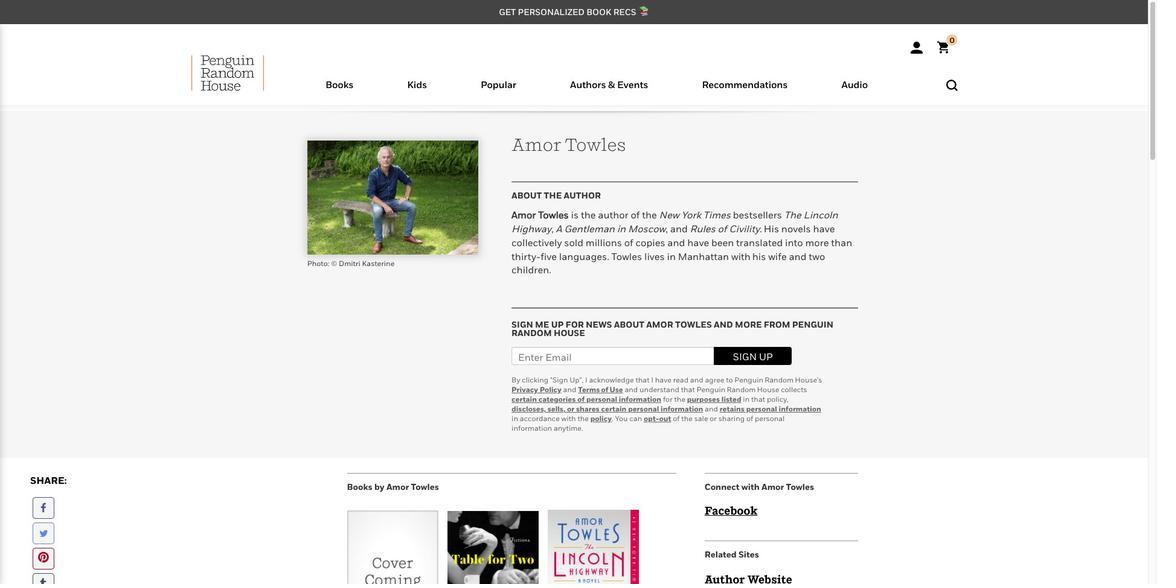 Task type: vqa. For each thing, say whether or not it's contained in the screenshot.
"and" within the Sign me up for news about Amor Towles and more from Penguin Random House
yes



Task type: locate. For each thing, give the bounding box(es) containing it.
up right me
[[551, 320, 564, 330]]

, left a
[[551, 223, 554, 235]]

authors & events link
[[570, 79, 648, 105]]

and up sign up button
[[714, 320, 733, 330]]

certain down "privacy"
[[512, 395, 537, 404]]

discloses, sells, or shares certain personal information link
[[512, 405, 703, 414]]

1 vertical spatial for
[[663, 395, 673, 404]]

2 vertical spatial have
[[655, 376, 671, 385]]

authors & events button
[[543, 76, 675, 105]]

2 horizontal spatial that
[[751, 395, 765, 404]]

times
[[703, 209, 731, 221]]

0 horizontal spatial that
[[636, 376, 649, 385]]

a
[[556, 223, 562, 235]]

for left 'news'
[[566, 320, 584, 330]]

of the sale or sharing of personal information anytime.
[[512, 414, 785, 433]]

penguin
[[792, 320, 833, 330]]

amor
[[512, 134, 561, 155], [512, 209, 536, 221], [646, 320, 673, 330], [386, 482, 409, 492], [762, 482, 784, 492]]

1 horizontal spatial certain
[[601, 405, 626, 414]]

the
[[784, 209, 801, 221]]

more
[[805, 237, 829, 249], [735, 320, 762, 330]]

have
[[813, 223, 835, 235], [687, 237, 709, 249], [655, 376, 671, 385]]

. his novels have collectively sold millions of copies and have been translated into more than thirty-five languages. towles lives in manhattan with his wife and two children.
[[512, 223, 852, 276]]

,
[[551, 223, 554, 235], [666, 223, 668, 235]]

lives
[[644, 250, 665, 262]]

and down up",
[[563, 385, 576, 394]]

1 horizontal spatial or
[[710, 414, 717, 423]]

the
[[544, 190, 562, 200], [581, 209, 596, 221], [642, 209, 657, 221], [674, 395, 685, 404], [578, 414, 589, 423], [681, 414, 693, 423]]

or inside of the sale or sharing of personal information anytime.
[[710, 414, 717, 423]]

connect
[[705, 482, 740, 492]]

0 vertical spatial or
[[567, 405, 574, 414]]

books link
[[326, 79, 353, 105]]

children.
[[512, 264, 551, 276]]

popular
[[481, 79, 516, 91]]

0 horizontal spatial have
[[655, 376, 671, 385]]

retains
[[720, 405, 745, 414]]

in right lives
[[667, 250, 676, 262]]

for down understand at the bottom right of the page
[[663, 395, 673, 404]]

about
[[512, 190, 542, 200]]

agree
[[705, 376, 724, 385]]

civility
[[729, 223, 760, 235]]

1 horizontal spatial i
[[651, 376, 653, 385]]

policy
[[540, 385, 562, 394]]

0 vertical spatial up
[[551, 320, 564, 330]]

sign inside sign me up for news about amor towles and more from penguin random house
[[512, 320, 533, 330]]

in
[[617, 223, 626, 235], [667, 250, 676, 262], [743, 395, 750, 404], [512, 414, 518, 423]]

1 vertical spatial have
[[687, 237, 709, 249]]

that up "retains personal information" link
[[751, 395, 765, 404]]

and down acknowledge
[[625, 385, 638, 394]]

books inside dropdown button
[[326, 79, 353, 91]]

privacy policy link
[[512, 385, 562, 394]]

of inside . his novels have collectively sold millions of copies and have been translated into more than thirty-five languages. towles lives in manhattan with his wife and two children.
[[624, 237, 633, 249]]

share:
[[30, 475, 67, 487]]

shares
[[576, 405, 600, 414]]

1 vertical spatial up
[[759, 351, 773, 363]]

1 vertical spatial or
[[710, 414, 717, 423]]

in down 'penguin random house'
[[743, 395, 750, 404]]

have up understand at the bottom right of the page
[[655, 376, 671, 385]]

information
[[619, 395, 661, 404], [661, 405, 703, 414], [779, 405, 821, 414], [512, 424, 552, 433]]

1 horizontal spatial sign
[[733, 351, 757, 363]]

acknowledge
[[589, 376, 634, 385]]

than
[[831, 237, 852, 249]]

1 vertical spatial books
[[347, 482, 372, 492]]

retains personal information link
[[720, 405, 821, 414]]

0 vertical spatial sign
[[512, 320, 533, 330]]

of left copies
[[624, 237, 633, 249]]

up inside sign me up for news about amor towles and more from penguin random house
[[551, 320, 564, 330]]

by
[[512, 376, 520, 385]]

policy,
[[767, 395, 788, 404]]

towles inside . his novels have collectively sold millions of copies and have been translated into more than thirty-five languages. towles lives in manhattan with his wife and two children.
[[612, 250, 642, 262]]

0 horizontal spatial certain
[[512, 395, 537, 404]]

me
[[535, 320, 549, 330]]

0 horizontal spatial up
[[551, 320, 564, 330]]

translated
[[736, 237, 783, 249]]

0 vertical spatial with
[[561, 414, 576, 423]]

clicking
[[522, 376, 548, 385]]

related
[[705, 550, 737, 560]]

more left from
[[735, 320, 762, 330]]

or
[[567, 405, 574, 414], [710, 414, 717, 423]]

information up can
[[619, 395, 661, 404]]

0 horizontal spatial or
[[567, 405, 574, 414]]

amor right about
[[646, 320, 673, 330]]

1 horizontal spatial up
[[759, 351, 773, 363]]

get personalized book recs 📚
[[499, 7, 649, 17]]

1 horizontal spatial for
[[663, 395, 673, 404]]

and down the lincoln highway
[[668, 237, 685, 249]]

books for books
[[326, 79, 353, 91]]

with his
[[731, 250, 766, 262]]

0 horizontal spatial for
[[566, 320, 584, 330]]

accordance
[[520, 414, 560, 423]]

with right connect
[[741, 482, 760, 492]]

five
[[541, 250, 557, 262]]

sign up 'penguin random house'
[[733, 351, 757, 363]]

1 horizontal spatial ,
[[666, 223, 668, 235]]

into
[[785, 237, 803, 249]]

of up been
[[718, 223, 727, 235]]

1 horizontal spatial with
[[741, 482, 760, 492]]

0 vertical spatial more
[[805, 237, 829, 249]]

gentleman
[[564, 223, 615, 235]]

&
[[608, 79, 615, 91]]

the down shares
[[578, 414, 589, 423]]

1 vertical spatial sign
[[733, 351, 757, 363]]

personal
[[586, 395, 617, 404], [628, 405, 659, 414], [746, 405, 777, 414], [755, 414, 785, 423]]

listed
[[722, 395, 741, 404]]

1 vertical spatial certain
[[601, 405, 626, 414]]

opt-out link
[[644, 414, 671, 423]]

or right sale
[[710, 414, 717, 423]]

1 vertical spatial more
[[735, 320, 762, 330]]

0 vertical spatial have
[[813, 223, 835, 235]]

1 , from the left
[[551, 223, 554, 235]]

connect with amor towles
[[705, 482, 814, 492]]

main navigation element
[[162, 55, 986, 105]]

sign up button
[[714, 347, 792, 365]]

amor inside sign me up for news about amor towles and more from penguin random house
[[646, 320, 673, 330]]

books
[[326, 79, 353, 91], [347, 482, 372, 492]]

with
[[561, 414, 576, 423], [741, 482, 760, 492]]

with up anytime.
[[561, 414, 576, 423]]

have down lincoln
[[813, 223, 835, 235]]

for
[[566, 320, 584, 330], [663, 395, 673, 404]]

more up two
[[805, 237, 829, 249]]

i up understand at the bottom right of the page
[[651, 376, 653, 385]]

pinterest image
[[38, 552, 49, 564]]

the up moscow
[[642, 209, 657, 221]]

certain categories of personal information link
[[512, 395, 661, 404]]

0 horizontal spatial sign
[[512, 320, 533, 330]]

the inside of the sale or sharing of personal information anytime.
[[681, 414, 693, 423]]

amor up about
[[512, 134, 561, 155]]

personal down "retains personal information" link
[[755, 414, 785, 423]]

1 horizontal spatial have
[[687, 237, 709, 249]]

sign inside button
[[733, 351, 757, 363]]

photo: © dmitri kasterine
[[307, 259, 394, 268]]

novels
[[781, 223, 811, 235]]

penguin random house
[[697, 385, 779, 394]]

that down read
[[681, 385, 695, 394]]

or right sells, on the bottom of the page
[[567, 405, 574, 414]]

1 i from the left
[[585, 376, 587, 385]]

audio
[[842, 79, 868, 91]]

personal down policy,
[[746, 405, 777, 414]]

amor towles is the author of the new york times bestsellers
[[512, 209, 784, 221]]

search image
[[946, 80, 957, 91]]

i right up",
[[585, 376, 587, 385]]

sign left me
[[512, 320, 533, 330]]

have down rules
[[687, 237, 709, 249]]

and right read
[[690, 376, 703, 385]]

of
[[631, 209, 640, 221], [718, 223, 727, 235], [624, 237, 633, 249], [577, 395, 585, 404], [673, 414, 680, 423], [746, 414, 753, 423]]

of up moscow
[[631, 209, 640, 221]]

0 horizontal spatial i
[[585, 376, 587, 385]]

0 vertical spatial certain
[[512, 395, 537, 404]]

shopping cart image
[[937, 35, 957, 54]]

amor right by
[[386, 482, 409, 492]]

information down the accordance
[[512, 424, 552, 433]]

0 horizontal spatial with
[[561, 414, 576, 423]]

collectively
[[512, 237, 562, 249]]

0 horizontal spatial ,
[[551, 223, 554, 235]]

certain up "."
[[601, 405, 626, 414]]

2 , from the left
[[666, 223, 668, 235]]

privacy
[[512, 385, 538, 394]]

personal up can
[[628, 405, 659, 414]]

0 vertical spatial books
[[326, 79, 353, 91]]

personal down terms of use link
[[586, 395, 617, 404]]

up
[[551, 320, 564, 330], [759, 351, 773, 363]]

twitter image
[[39, 529, 48, 539]]

that up understand at the bottom right of the page
[[636, 376, 649, 385]]

1 horizontal spatial more
[[805, 237, 829, 249]]

tumblr image
[[40, 579, 46, 585]]

sells,
[[548, 405, 565, 414]]

2 horizontal spatial have
[[813, 223, 835, 235]]

up up penguin random house's
[[759, 351, 773, 363]]

millions
[[586, 237, 622, 249]]

0 vertical spatial for
[[566, 320, 584, 330]]

of up shares
[[577, 395, 585, 404]]

, down new
[[666, 223, 668, 235]]

1 horizontal spatial that
[[681, 385, 695, 394]]

personalized
[[518, 7, 585, 17]]

read
[[673, 376, 688, 385]]

the left sale
[[681, 414, 693, 423]]

in inside . his novels have collectively sold millions of copies and have been translated into more than thirty-five languages. towles lives in manhattan with his wife and two children.
[[667, 250, 676, 262]]

0 horizontal spatial more
[[735, 320, 762, 330]]



Task type: describe. For each thing, give the bounding box(es) containing it.
facebook link
[[705, 505, 763, 517]]

in down author
[[617, 223, 626, 235]]

highway
[[512, 223, 551, 235]]

recs
[[613, 7, 636, 17]]

amor towles
[[512, 134, 626, 155]]

and down new
[[670, 223, 688, 235]]

of right sharing on the bottom right of the page
[[746, 414, 753, 423]]

, a gentleman in moscow , and rules of civility
[[551, 223, 760, 235]]

and inside sign me up for news about amor towles and more from penguin random house
[[714, 320, 733, 330]]

penguin random house's
[[735, 376, 822, 385]]

get
[[499, 7, 516, 17]]

facebook
[[705, 505, 758, 517]]

information up out
[[661, 405, 703, 414]]

moscow
[[628, 223, 666, 235]]

of right out
[[673, 414, 680, 423]]

more inside sign me up for news about amor towles and more from penguin random house
[[735, 320, 762, 330]]

sold
[[564, 237, 583, 249]]

terms of use link
[[578, 385, 623, 394]]

the lincoln highway
[[512, 209, 838, 235]]

sign for sign me up for news about amor towles and more from penguin random house
[[512, 320, 533, 330]]

house
[[554, 328, 585, 338]]

books by amor towles
[[347, 482, 439, 492]]

the right about
[[544, 190, 562, 200]]

and down purposes listed link
[[705, 405, 718, 414]]

sharing
[[718, 414, 745, 423]]

discloses,
[[512, 405, 546, 414]]

recommendations button
[[675, 76, 815, 105]]

up inside sign up button
[[759, 351, 773, 363]]

to
[[726, 376, 733, 385]]

can
[[629, 414, 642, 423]]

is
[[571, 209, 579, 221]]

2 vertical spatial that
[[751, 395, 765, 404]]

bestsellers
[[733, 209, 782, 221]]

penguin random house image
[[191, 55, 264, 91]]

for inside sign me up for news about amor towles and more from penguin random house
[[566, 320, 584, 330]]

terms of use
[[578, 385, 623, 394]]

0 vertical spatial that
[[636, 376, 649, 385]]

personal inside of the sale or sharing of personal information anytime.
[[755, 414, 785, 423]]

recommendations
[[702, 79, 788, 91]]

Enter Email email field
[[512, 347, 714, 365]]

opt-
[[644, 414, 659, 423]]

sites
[[739, 550, 759, 560]]

author
[[598, 209, 628, 221]]

sign up
[[733, 351, 773, 363]]

amor up "highway"
[[512, 209, 536, 221]]

books for books by amor towles
[[347, 482, 372, 492]]

with inside by clicking "sign up", i acknowledge that i have read and agree to penguin random house's privacy policy and terms of use and understand that penguin random house collects certain categories of personal information for the purposes listed in that policy, discloses, sells, or shares certain personal information and retains personal information in accordance with the policy . you can opt-out
[[561, 414, 576, 423]]

for inside by clicking "sign up", i acknowledge that i have read and agree to penguin random house's privacy policy and terms of use and understand that penguin random house collects certain categories of personal information for the purposes listed in that policy, discloses, sells, or shares certain personal information and retains personal information in accordance with the policy . you can opt-out
[[663, 395, 673, 404]]

categories
[[539, 395, 576, 404]]

sale
[[694, 414, 708, 423]]

policy
[[590, 414, 612, 423]]

two
[[809, 250, 825, 262]]

manhattan
[[678, 250, 729, 262]]

.
[[612, 414, 613, 423]]

new
[[659, 209, 679, 221]]

facebook image
[[40, 504, 46, 514]]

in down discloses, at left bottom
[[512, 414, 518, 423]]

amor up facebook link
[[762, 482, 784, 492]]

york
[[681, 209, 701, 221]]

authors & events
[[570, 79, 648, 91]]

©
[[331, 259, 337, 268]]

📚
[[638, 7, 649, 17]]

you
[[615, 414, 628, 423]]

about
[[614, 320, 644, 330]]

kasterine
[[362, 259, 394, 268]]

wife
[[768, 250, 787, 262]]

2 i from the left
[[651, 376, 653, 385]]

or inside by clicking "sign up", i acknowledge that i have read and agree to penguin random house's privacy policy and terms of use and understand that penguin random house collects certain categories of personal information for the purposes listed in that policy, discloses, sells, or shares certain personal information and retains personal information in accordance with the policy . you can opt-out
[[567, 405, 574, 414]]

thirty-
[[512, 250, 541, 262]]

purposes
[[687, 395, 720, 404]]

up",
[[570, 376, 583, 385]]

information inside of the sale or sharing of personal information anytime.
[[512, 424, 552, 433]]

audio link
[[842, 79, 868, 105]]

authors
[[570, 79, 606, 91]]

audio button
[[815, 76, 895, 105]]

have inside by clicking "sign up", i acknowledge that i have read and agree to penguin random house's privacy policy and terms of use and understand that penguin random house collects certain categories of personal information for the purposes listed in that policy, discloses, sells, or shares certain personal information and retains personal information in accordance with the policy . you can opt-out
[[655, 376, 671, 385]]

about the author
[[512, 190, 601, 200]]

of inside by clicking "sign up", i acknowledge that i have read and agree to penguin random house's privacy policy and terms of use and understand that penguin random house collects certain categories of personal information for the purposes listed in that policy, discloses, sells, or shares certain personal information and retains personal information in accordance with the policy . you can opt-out
[[577, 395, 585, 404]]

1 vertical spatial that
[[681, 385, 695, 394]]

information down "collects"
[[779, 405, 821, 414]]

purposes listed link
[[687, 395, 741, 404]]

languages.
[[559, 250, 609, 262]]

the down read
[[674, 395, 685, 404]]

by clicking "sign up", i acknowledge that i have read and agree to penguin random house's privacy policy and terms of use and understand that penguin random house collects certain categories of personal information for the purposes listed in that policy, discloses, sells, or shares certain personal information and retains personal information in accordance with the policy . you can opt-out
[[512, 376, 822, 423]]

by
[[374, 482, 384, 492]]

copies
[[636, 237, 665, 249]]

and down into
[[789, 250, 807, 262]]

lincoln
[[803, 209, 838, 221]]

sign for sign up
[[733, 351, 757, 363]]

more inside . his novels have collectively sold millions of copies and have been translated into more than thirty-five languages. towles lives in manhattan with his wife and two children.
[[805, 237, 829, 249]]

"sign
[[550, 376, 568, 385]]

been
[[711, 237, 734, 249]]

related sites
[[705, 550, 759, 560]]

towles inside sign me up for news about amor towles and more from penguin random house
[[675, 320, 712, 330]]

kids button
[[380, 76, 454, 105]]

photo of amor towles image
[[307, 141, 478, 255]]

random
[[512, 328, 552, 338]]

1 vertical spatial with
[[741, 482, 760, 492]]

policy link
[[590, 414, 612, 423]]

events
[[617, 79, 648, 91]]

anytime.
[[554, 424, 583, 433]]

book
[[587, 7, 611, 17]]

recommendations link
[[702, 79, 788, 105]]

rules
[[690, 223, 715, 235]]

news
[[586, 320, 612, 330]]

sign in image
[[910, 42, 922, 54]]

collects
[[781, 385, 807, 394]]

the right 'is' on the top
[[581, 209, 596, 221]]

. his
[[760, 223, 779, 235]]



